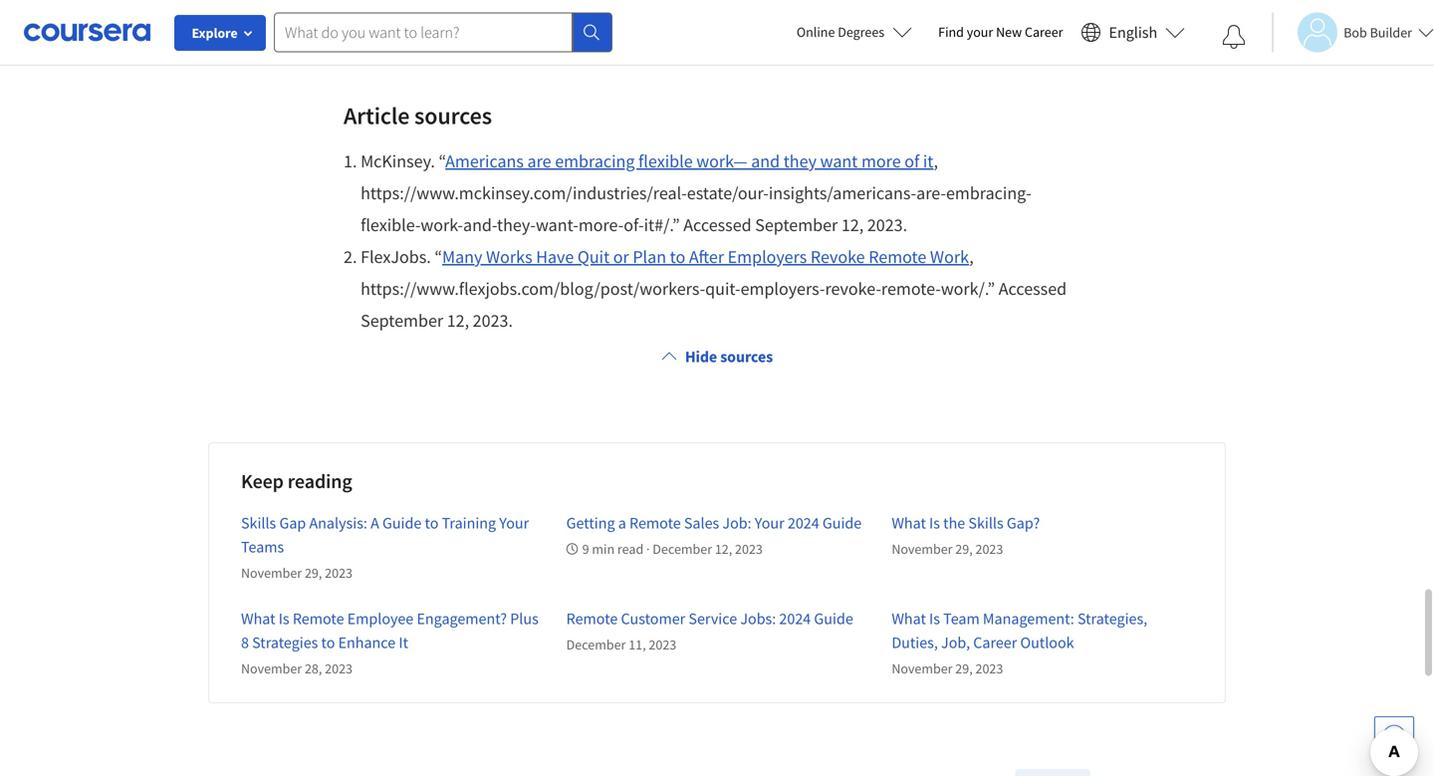 Task type: locate. For each thing, give the bounding box(es) containing it.
online degrees button
[[781, 10, 929, 54]]

0 vertical spatial career
[[1025, 23, 1064, 41]]

2 . from the top
[[353, 245, 357, 268]]

career
[[1025, 23, 1064, 41], [974, 632, 1018, 652]]

0 vertical spatial december
[[653, 540, 712, 558]]

guide
[[383, 513, 422, 533], [823, 513, 862, 533], [814, 609, 854, 628]]

what for what is team management: strategies, duties, job, career outlook
[[892, 609, 927, 628]]

0 horizontal spatial accessed
[[684, 213, 752, 236]]

2023 inside the what is the skills gap? november 29, 2023
[[976, 540, 1004, 558]]

1 vertical spatial sources
[[721, 346, 773, 366]]

what is remote employee engagement? plus 8 strategies to enhance it link
[[241, 609, 539, 652]]

september down flexjobs.
[[361, 309, 444, 332]]

1 list item from the top
[[344, 145, 1091, 241]]

2023.
[[868, 213, 908, 236], [473, 309, 513, 332]]

1 vertical spatial september
[[361, 309, 444, 332]]

your
[[499, 513, 529, 533], [755, 513, 785, 533]]

8
[[241, 632, 249, 652]]

what for what is remote employee engagement? plus 8 strategies to enhance it
[[241, 609, 276, 628]]

your
[[967, 23, 994, 41]]

0 horizontal spatial sources
[[415, 100, 492, 130]]

0 vertical spatial 2023.
[[868, 213, 908, 236]]

·
[[647, 540, 650, 558]]

to inside what is remote employee engagement? plus 8 strategies to enhance it november 28, 2023
[[321, 632, 335, 652]]

1 vertical spatial career
[[974, 632, 1018, 652]]

skills gap analysis: a guide to training your teams link
[[241, 513, 529, 557]]

want
[[821, 150, 858, 172]]

americans
[[446, 150, 524, 172]]

quit
[[578, 245, 610, 268]]

read
[[618, 540, 644, 558]]

1 horizontal spatial september
[[755, 213, 838, 236]]

accessed
[[684, 213, 752, 236], [999, 277, 1067, 300]]

career inside what is team management: strategies, duties, job, career outlook november 29, 2023
[[974, 632, 1018, 652]]

0 vertical spatial to
[[670, 245, 686, 268]]

1 vertical spatial ,
[[970, 245, 974, 268]]

0 horizontal spatial your
[[499, 513, 529, 533]]

29, for what is team management: strategies, duties, job, career outlook
[[956, 659, 973, 677]]

, inside , https://www.flexjobs.com/blog/post/workers-quit-employers-revoke-remote-work/." accessed september 12, 2023.
[[970, 245, 974, 268]]

december inside remote customer service jobs: 2024 guide december 11, 2023
[[567, 635, 626, 653]]

and-
[[463, 213, 497, 236]]

of
[[905, 150, 920, 172]]

it#/."
[[644, 213, 680, 236]]

2023 down what is team management: strategies, duties, job, career outlook link
[[976, 659, 1004, 677]]

29, for skills gap analysis: a guide to training your teams
[[305, 564, 322, 582]]

2 skills from the left
[[969, 513, 1004, 533]]

29, down gap
[[305, 564, 322, 582]]

1 vertical spatial accessed
[[999, 277, 1067, 300]]

2023 down 'job:'
[[735, 540, 763, 558]]

1 . from the top
[[353, 150, 357, 172]]

work/."
[[941, 277, 996, 300]]

what
[[892, 513, 927, 533], [241, 609, 276, 628], [892, 609, 927, 628]]

sources up americans
[[415, 100, 492, 130]]

1 your from the left
[[499, 513, 529, 533]]

1 horizontal spatial sources
[[721, 346, 773, 366]]

1 .
[[344, 150, 361, 172]]

1 vertical spatial 2023.
[[473, 309, 513, 332]]

2 horizontal spatial to
[[670, 245, 686, 268]]

2024 inside remote customer service jobs: 2024 guide december 11, 2023
[[780, 609, 811, 628]]

december down sales
[[653, 540, 712, 558]]

29, down "what is the skills gap?" link
[[956, 540, 973, 558]]

remote customer service jobs: 2024 guide link
[[567, 609, 854, 628]]

, right "of"
[[934, 150, 939, 172]]

accessed right work/."
[[999, 277, 1067, 300]]

more-
[[579, 213, 624, 236]]

sources
[[415, 100, 492, 130], [721, 346, 773, 366]]

what inside what is remote employee engagement? plus 8 strategies to enhance it november 28, 2023
[[241, 609, 276, 628]]

what inside the what is the skills gap? november 29, 2023
[[892, 513, 927, 533]]

september
[[755, 213, 838, 236], [361, 309, 444, 332]]

sources right hide
[[721, 346, 773, 366]]

12, down the insights/americans-
[[842, 213, 864, 236]]

29, down job,
[[956, 659, 973, 677]]

29, inside skills gap analysis: a guide to training your teams november 29, 2023
[[305, 564, 322, 582]]

hide sources
[[685, 346, 773, 366]]

november down strategies
[[241, 659, 302, 677]]

" for flexjobs. "
[[435, 245, 442, 268]]

0 horizontal spatial december
[[567, 635, 626, 653]]

november inside the what is the skills gap? november 29, 2023
[[892, 540, 953, 558]]

2023 right 28,
[[325, 659, 353, 677]]

analysis:
[[309, 513, 368, 533]]

2023 down analysis:
[[325, 564, 353, 582]]

0 vertical spatial sources
[[415, 100, 492, 130]]

is left team
[[930, 609, 941, 628]]

is up strategies
[[279, 609, 290, 628]]

is for team
[[930, 609, 941, 628]]

training
[[442, 513, 496, 533]]

1 vertical spatial to
[[425, 513, 439, 533]]

1 horizontal spatial your
[[755, 513, 785, 533]]

" right mckinsey.
[[439, 150, 446, 172]]

list item containing 1
[[344, 145, 1091, 241]]

1 horizontal spatial skills
[[969, 513, 1004, 533]]

november down the
[[892, 540, 953, 558]]

0 horizontal spatial career
[[974, 632, 1018, 652]]

2 horizontal spatial 12,
[[842, 213, 864, 236]]

your right 'job:'
[[755, 513, 785, 533]]

, https://www.mckinsey.com/industries/real-estate/our-insights/americans-are-embracing- flexible-work-and-they-want-more-of-it#/." accessed september 12, 2023.
[[361, 150, 1032, 236]]

1 horizontal spatial 2023.
[[868, 213, 908, 236]]

to inside list item
[[670, 245, 686, 268]]

what is remote employee engagement? plus 8 strategies to enhance it november 28, 2023
[[241, 609, 539, 677]]

career right job,
[[974, 632, 1018, 652]]

the
[[944, 513, 966, 533]]

0 vertical spatial september
[[755, 213, 838, 236]]

2
[[344, 245, 353, 268]]

is for remote
[[279, 609, 290, 628]]

many works have quit or plan to after employers revoke remote work link
[[442, 245, 970, 268]]

1 horizontal spatial ,
[[970, 245, 974, 268]]

1
[[344, 150, 353, 172]]

2023
[[735, 540, 763, 558], [976, 540, 1004, 558], [325, 564, 353, 582], [649, 635, 677, 653], [325, 659, 353, 677], [976, 659, 1004, 677]]

. left mckinsey.
[[353, 150, 357, 172]]

0 horizontal spatial to
[[321, 632, 335, 652]]

1 skills from the left
[[241, 513, 276, 533]]

1 horizontal spatial to
[[425, 513, 439, 533]]

1 vertical spatial .
[[353, 245, 357, 268]]

september up employers in the right top of the page
[[755, 213, 838, 236]]

flexible
[[639, 150, 693, 172]]

what left the
[[892, 513, 927, 533]]

0 horizontal spatial ,
[[934, 150, 939, 172]]

12,
[[842, 213, 864, 236], [447, 309, 469, 332], [715, 540, 733, 558]]

1 vertical spatial 12,
[[447, 309, 469, 332]]

of-
[[624, 213, 644, 236]]

bob builder
[[1344, 23, 1413, 41]]

coursera image
[[24, 16, 150, 48]]

your inside skills gap analysis: a guide to training your teams november 29, 2023
[[499, 513, 529, 533]]

gap?
[[1007, 513, 1041, 533]]

is
[[930, 513, 941, 533], [279, 609, 290, 628], [930, 609, 941, 628]]

, up work/."
[[970, 245, 974, 268]]

12, down getting a remote sales job: your 2024 guide
[[715, 540, 733, 558]]

0 horizontal spatial skills
[[241, 513, 276, 533]]

to right the plan on the top left
[[670, 245, 686, 268]]

0 vertical spatial "
[[439, 150, 446, 172]]

show notifications image
[[1223, 25, 1247, 49]]

skills right the
[[969, 513, 1004, 533]]

degrees
[[838, 23, 885, 41]]

to inside skills gap analysis: a guide to training your teams november 29, 2023
[[425, 513, 439, 533]]

0 horizontal spatial 12,
[[447, 309, 469, 332]]

accessed down estate/our- at the top
[[684, 213, 752, 236]]

sources inside dropdown button
[[721, 346, 773, 366]]

remote customer service jobs: 2024 guide december 11, 2023
[[567, 609, 854, 653]]

skills up teams at the bottom left of page
[[241, 513, 276, 533]]

None search field
[[274, 12, 613, 52]]

29, inside what is team management: strategies, duties, job, career outlook november 29, 2023
[[956, 659, 973, 677]]

reading
[[288, 469, 352, 493]]

remote left customer
[[567, 609, 618, 628]]

hide sources button
[[653, 337, 781, 376]]

guide inside remote customer service jobs: 2024 guide december 11, 2023
[[814, 609, 854, 628]]

remote up strategies
[[293, 609, 344, 628]]

0 vertical spatial 12,
[[842, 213, 864, 236]]

november down teams at the bottom left of page
[[241, 564, 302, 582]]

2024
[[788, 513, 820, 533], [780, 609, 811, 628]]

" down work-
[[435, 245, 442, 268]]

many
[[442, 245, 483, 268]]

skills
[[241, 513, 276, 533], [969, 513, 1004, 533]]

0 vertical spatial accessed
[[684, 213, 752, 236]]

jobs:
[[741, 609, 776, 628]]

12, down the many
[[447, 309, 469, 332]]

sales
[[684, 513, 720, 533]]

. left flexjobs.
[[353, 245, 357, 268]]

2023 inside what is team management: strategies, duties, job, career outlook november 29, 2023
[[976, 659, 1004, 677]]

is for the
[[930, 513, 941, 533]]

is left the
[[930, 513, 941, 533]]

2 vertical spatial to
[[321, 632, 335, 652]]

list item
[[344, 145, 1091, 241], [344, 241, 1091, 337]]

2023 right 11,
[[649, 635, 677, 653]]

1 vertical spatial 29,
[[305, 564, 322, 582]]

, inside , https://www.mckinsey.com/industries/real-estate/our-insights/americans-are-embracing- flexible-work-and-they-want-more-of-it#/." accessed september 12, 2023.
[[934, 150, 939, 172]]

1 horizontal spatial accessed
[[999, 277, 1067, 300]]

november down duties,
[[892, 659, 953, 677]]

2023. inside , https://www.flexjobs.com/blog/post/workers-quit-employers-revoke-remote-work/." accessed september 12, 2023.
[[473, 309, 513, 332]]

skills inside the what is the skills gap? november 29, 2023
[[969, 513, 1004, 533]]

remote
[[869, 245, 927, 268], [630, 513, 681, 533], [293, 609, 344, 628], [567, 609, 618, 628]]

career right new
[[1025, 23, 1064, 41]]

accessed inside , https://www.flexjobs.com/blog/post/workers-quit-employers-revoke-remote-work/." accessed september 12, 2023.
[[999, 277, 1067, 300]]

is inside what is team management: strategies, duties, job, career outlook november 29, 2023
[[930, 609, 941, 628]]

9 min read · december 12, 2023
[[583, 540, 763, 558]]

is inside what is remote employee engagement? plus 8 strategies to enhance it november 28, 2023
[[279, 609, 290, 628]]

1 vertical spatial 2024
[[780, 609, 811, 628]]

remote up the ·
[[630, 513, 681, 533]]

what up the 8
[[241, 609, 276, 628]]

1 horizontal spatial 12,
[[715, 540, 733, 558]]

november inside what is remote employee engagement? plus 8 strategies to enhance it november 28, 2023
[[241, 659, 302, 677]]

2024 right jobs:
[[780, 609, 811, 628]]

accessed inside , https://www.mckinsey.com/industries/real-estate/our-insights/americans-are-embracing- flexible-work-and-they-want-more-of-it#/." accessed september 12, 2023.
[[684, 213, 752, 236]]

september inside , https://www.flexjobs.com/blog/post/workers-quit-employers-revoke-remote-work/." accessed september 12, 2023.
[[361, 309, 444, 332]]

list
[[344, 145, 1091, 337]]

1 vertical spatial "
[[435, 245, 442, 268]]

what up duties,
[[892, 609, 927, 628]]

they-
[[497, 213, 536, 236]]

what inside what is team management: strategies, duties, job, career outlook november 29, 2023
[[892, 609, 927, 628]]

0 vertical spatial 29,
[[956, 540, 973, 558]]

What do you want to learn? text field
[[274, 12, 573, 52]]

revoke-
[[825, 277, 882, 300]]

2 vertical spatial 12,
[[715, 540, 733, 558]]

2023 down "what is the skills gap?" link
[[976, 540, 1004, 558]]

guide inside skills gap analysis: a guide to training your teams november 29, 2023
[[383, 513, 422, 533]]

0 horizontal spatial 2023.
[[473, 309, 513, 332]]

1 vertical spatial december
[[567, 635, 626, 653]]

sources for hide sources
[[721, 346, 773, 366]]

2023. down https://www.flexjobs.com/blog/post/workers-
[[473, 309, 513, 332]]

is inside the what is the skills gap? november 29, 2023
[[930, 513, 941, 533]]

customer
[[621, 609, 686, 628]]

skills inside skills gap analysis: a guide to training your teams november 29, 2023
[[241, 513, 276, 533]]

december left 11,
[[567, 635, 626, 653]]

2 vertical spatial 29,
[[956, 659, 973, 677]]

. for 1
[[353, 150, 357, 172]]

.
[[353, 150, 357, 172], [353, 245, 357, 268]]

 image
[[344, 0, 1091, 34]]

find
[[939, 23, 964, 41]]

0 vertical spatial .
[[353, 150, 357, 172]]

remote up the remote-
[[869, 245, 927, 268]]

2023 inside skills gap analysis: a guide to training your teams november 29, 2023
[[325, 564, 353, 582]]

strategies,
[[1078, 609, 1148, 628]]

2023. down the insights/americans-
[[868, 213, 908, 236]]

, for many works have quit or plan to after employers revoke remote work
[[970, 245, 974, 268]]

to up 28,
[[321, 632, 335, 652]]

0 horizontal spatial september
[[361, 309, 444, 332]]

teams
[[241, 537, 284, 557]]

flexjobs.
[[361, 245, 431, 268]]

skills gap analysis: a guide to training your teams november 29, 2023
[[241, 513, 529, 582]]

your right the training
[[499, 513, 529, 533]]

to left the training
[[425, 513, 439, 533]]

29, inside the what is the skills gap? november 29, 2023
[[956, 540, 973, 558]]

0 vertical spatial ,
[[934, 150, 939, 172]]

find your new career link
[[929, 20, 1074, 45]]

2024 right 'job:'
[[788, 513, 820, 533]]

2 list item from the top
[[344, 241, 1091, 337]]

what is the skills gap? november 29, 2023
[[892, 513, 1041, 558]]



Task type: describe. For each thing, give the bounding box(es) containing it.
service
[[689, 609, 737, 628]]

are
[[528, 150, 552, 172]]

quit-
[[706, 277, 741, 300]]

november inside what is team management: strategies, duties, job, career outlook november 29, 2023
[[892, 659, 953, 677]]

outlook
[[1021, 632, 1075, 652]]

list containing 1
[[344, 145, 1091, 337]]

to for enhance
[[321, 632, 335, 652]]

job,
[[942, 632, 971, 652]]

9
[[583, 540, 589, 558]]

https://www.flexjobs.com/blog/post/workers-
[[361, 277, 706, 300]]

strategies
[[252, 632, 318, 652]]

2 .
[[344, 245, 361, 268]]

revoke
[[811, 245, 865, 268]]

help center image
[[1383, 724, 1407, 748]]

and
[[751, 150, 780, 172]]

bob
[[1344, 23, 1368, 41]]

keep
[[241, 469, 284, 493]]

bob builder button
[[1273, 12, 1435, 52]]

gap
[[279, 513, 306, 533]]

2023. inside , https://www.mckinsey.com/industries/real-estate/our-insights/americans-are-embracing- flexible-work-and-they-want-more-of-it#/." accessed september 12, 2023.
[[868, 213, 908, 236]]

september inside , https://www.mckinsey.com/industries/real-estate/our-insights/americans-are-embracing- flexible-work-and-they-want-more-of-it#/." accessed september 12, 2023.
[[755, 213, 838, 236]]

builder
[[1371, 23, 1413, 41]]

getting a remote sales job: your 2024 guide
[[567, 513, 862, 533]]

employee
[[347, 609, 414, 628]]

it
[[399, 632, 409, 652]]

article
[[344, 100, 410, 130]]

after
[[689, 245, 724, 268]]

employers-
[[741, 277, 825, 300]]

hide
[[685, 346, 717, 366]]

2023 inside what is remote employee engagement? plus 8 strategies to enhance it november 28, 2023
[[325, 659, 353, 677]]

a
[[619, 513, 627, 533]]

remote inside list item
[[869, 245, 927, 268]]

11,
[[629, 635, 646, 653]]

" for mckinsey. "
[[439, 150, 446, 172]]

1 horizontal spatial career
[[1025, 23, 1064, 41]]

employers
[[728, 245, 807, 268]]

plan
[[633, 245, 667, 268]]

insights/americans-
[[769, 182, 917, 204]]

list item containing 2
[[344, 241, 1091, 337]]

remote inside what is remote employee engagement? plus 8 strategies to enhance it november 28, 2023
[[293, 609, 344, 628]]

0 vertical spatial 2024
[[788, 513, 820, 533]]

2 your from the left
[[755, 513, 785, 533]]

want-
[[536, 213, 579, 236]]

english
[[1110, 22, 1158, 42]]

remote inside remote customer service jobs: 2024 guide december 11, 2023
[[567, 609, 618, 628]]

article sources
[[344, 100, 492, 130]]

they
[[784, 150, 817, 172]]

mckinsey. " americans are embracing flexible work— and they want more of it
[[361, 150, 934, 172]]

embracing
[[555, 150, 635, 172]]

keep reading
[[241, 469, 352, 493]]

explore button
[[174, 15, 266, 51]]

estate/our-
[[687, 182, 769, 204]]

1 horizontal spatial december
[[653, 540, 712, 558]]

duties,
[[892, 632, 938, 652]]

. for 2
[[353, 245, 357, 268]]

english button
[[1074, 0, 1194, 65]]

to for after
[[670, 245, 686, 268]]

are-
[[917, 182, 947, 204]]

work-
[[421, 213, 463, 236]]

min
[[592, 540, 615, 558]]

2023 inside remote customer service jobs: 2024 guide december 11, 2023
[[649, 635, 677, 653]]

new
[[996, 23, 1023, 41]]

12, inside , https://www.flexjobs.com/blog/post/workers-quit-employers-revoke-remote-work/." accessed september 12, 2023.
[[447, 309, 469, 332]]

job:
[[723, 513, 752, 533]]

work
[[931, 245, 970, 268]]

online degrees
[[797, 23, 885, 41]]

https://www.mckinsey.com/industries/real-
[[361, 182, 687, 204]]

getting a remote sales job: your 2024 guide link
[[567, 513, 862, 533]]

management:
[[983, 609, 1075, 628]]

28,
[[305, 659, 322, 677]]

or
[[614, 245, 629, 268]]

find your new career
[[939, 23, 1064, 41]]

online
[[797, 23, 835, 41]]

12, inside , https://www.mckinsey.com/industries/real-estate/our-insights/americans-are-embracing- flexible-work-and-they-want-more-of-it#/." accessed september 12, 2023.
[[842, 213, 864, 236]]

sources for article sources
[[415, 100, 492, 130]]

what is the skills gap? link
[[892, 513, 1041, 533]]

flexible-
[[361, 213, 421, 236]]

team
[[944, 609, 980, 628]]

enhance
[[338, 632, 396, 652]]

, for americans are embracing flexible work— and they want more of it
[[934, 150, 939, 172]]

embracing-
[[947, 182, 1032, 204]]

it
[[923, 150, 934, 172]]

more
[[862, 150, 901, 172]]

getting
[[567, 513, 615, 533]]

work—
[[697, 150, 748, 172]]

what for what is the skills gap?
[[892, 513, 927, 533]]

what is team management: strategies, duties, job, career outlook link
[[892, 609, 1148, 652]]

americans are embracing flexible work— and they want more of it link
[[446, 150, 934, 172]]

mckinsey.
[[361, 150, 435, 172]]

flexjobs. " many works have quit or plan to after employers revoke remote work
[[361, 245, 970, 268]]

a
[[371, 513, 379, 533]]

explore
[[192, 24, 238, 42]]

november inside skills gap analysis: a guide to training your teams november 29, 2023
[[241, 564, 302, 582]]

remote-
[[882, 277, 941, 300]]



Task type: vqa. For each thing, say whether or not it's contained in the screenshot.
the topmost 7
no



